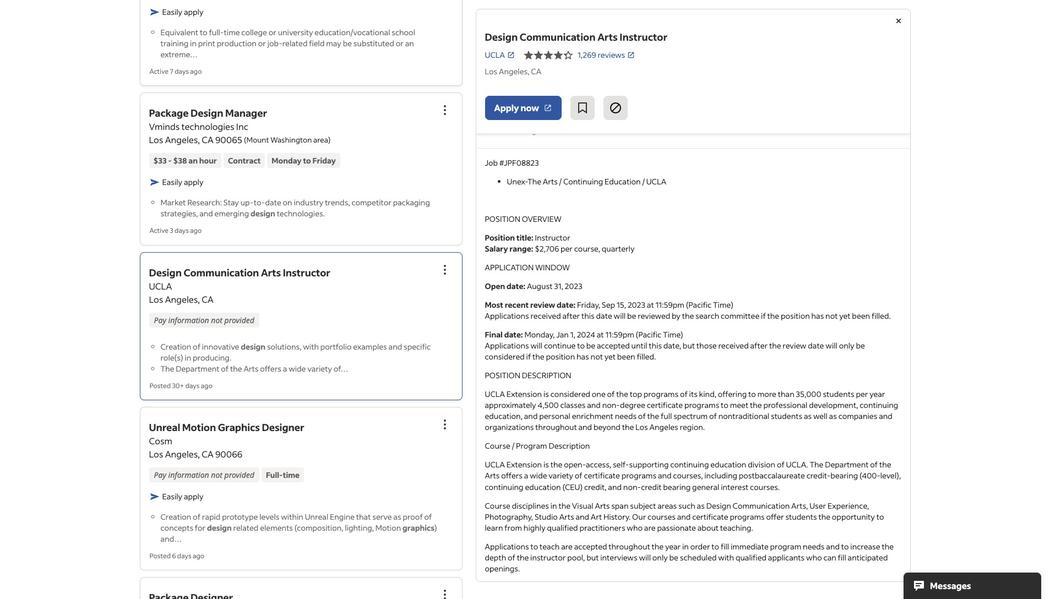 Task type: describe. For each thing, give the bounding box(es) containing it.
market research: stay up-to-date on industry trends, competitor packaging strategies, and emerging
[[161, 197, 430, 219]]

the down user on the right of the page
[[819, 512, 831, 522]]

to left teach
[[531, 541, 538, 552]]

extreme…
[[161, 49, 198, 60]]

the left full
[[648, 411, 660, 422]]

los inside ucla extension is considered one of the top programs of its kind, offering to more than 35,000 students per year approximately 4,500 classes and non-degree certificate programs to meet the professional development, continuing education, and personal enrichment needs of the full spectrum of nontraditional students as well as companies and organizations throughout and beyond the los angeles region.
[[636, 422, 648, 433]]

education
[[605, 176, 641, 187]]

photography,
[[485, 512, 533, 522]]

open-
[[564, 460, 586, 470]]

instructor for design communication arts instructor
[[620, 30, 668, 44]]

creation for creation of innovative design
[[161, 341, 191, 352]]

2 horizontal spatial or
[[396, 38, 404, 49]]

$38
[[173, 156, 187, 166]]

to inside equivalent to full-time college or university education/vocational school training in print production or job-related field may be substituted or an extreme…
[[200, 27, 208, 38]]

11:59pm inside final date: monday, jan 1, 2024 at 11:59pm (pacific time) applications will continue to be accepted until this date, but those received after the review date will only be considered if the position has not yet been filled.
[[606, 330, 635, 340]]

unreal motion graphics designer button
[[149, 421, 305, 434]]

of…
[[334, 363, 348, 374]]

at inside most recent review date: friday, sep 15, 2023 at 11:59pm (pacific time) applications received after this date will be reviewed by the search committee if the position has not yet been filled.
[[647, 300, 654, 310]]

4,500
[[538, 400, 559, 411]]

will inside applications to teach are accepted throughout the year in order to fill immediate program needs and to increase the depth of the instructor pool, but interviews will only be scheduled with qualified applicants who can fill anticipated openings.
[[639, 552, 651, 563]]

package
[[149, 107, 189, 120]]

pay information not provided for communication
[[154, 315, 254, 325]]

days for motion
[[177, 552, 192, 560]]

description
[[522, 370, 572, 381]]

ago for motion
[[193, 552, 204, 560]]

to inside course disciplines in the visual arts span subject areas such as design communication arts, user experience, photography, studio arts and art history. our courses and certificate programs offer students the opportunity to learn from highly qualified practitioners who are passionate about teaching.
[[877, 512, 884, 522]]

date inside final date: monday, jan 1, 2024 at 11:59pm (pacific time) applications will continue to be accepted until this date, but those received after the review date will only be considered if the position has not yet been filled.
[[808, 341, 824, 351]]

continuing for postbaccalaureate
[[485, 482, 524, 492]]

2 vertical spatial education
[[525, 482, 561, 492]]

considered inside ucla extension is considered one of the top programs of its kind, offering to more than 35,000 students per year approximately 4,500 classes and non-degree certificate programs to meet the professional development, continuing education, and personal enrichment needs of the full spectrum of nontraditional students as well as companies and organizations throughout and beyond the los angeles region.
[[551, 389, 591, 400]]

11:59pm inside most recent review date: friday, sep 15, 2023 at 11:59pm (pacific time) applications received after this date will be reviewed by the search committee if the position has not yet been filled.
[[656, 300, 685, 310]]

course disciplines in the visual arts span subject areas such as design communication arts, user experience, photography, studio arts and art history. our courses and certificate programs offer students the opportunity to learn from highly qualified practitioners who are passionate about teaching.
[[485, 501, 884, 533]]

1 horizontal spatial continuing
[[671, 460, 709, 470]]

increase
[[851, 541, 881, 552]]

days for design
[[175, 227, 189, 235]]

studio
[[535, 512, 558, 522]]

0 vertical spatial students
[[823, 389, 855, 400]]

close job details image
[[892, 14, 905, 28]]

passionate
[[657, 523, 696, 533]]

instructor inside position title: instructor salary range: $2,706 per course, quarterly
[[535, 233, 571, 243]]

(pacific inside final date: monday, jan 1, 2024 at 11:59pm (pacific time) applications will continue to be accepted until this date, but those received after the review date will only be considered if the position has not yet been filled.
[[636, 330, 662, 340]]

date: for monday,
[[504, 330, 523, 340]]

print
[[198, 38, 215, 49]]

lighting,
[[345, 523, 374, 533]]

not inside final date: monday, jan 1, 2024 at 11:59pm (pacific time) applications will continue to be accepted until this date, but those received after the review date will only be considered if the position has not yet been filled.
[[591, 352, 603, 362]]

information for motion
[[168, 470, 209, 480]]

) inside 'package design manager vminds technologies inc los angeles, ca 90065 ( mount washington area )'
[[328, 135, 331, 145]]

competitor
[[352, 197, 392, 208]]

position overview
[[485, 214, 562, 224]]

to left friday
[[303, 156, 311, 166]]

areas
[[658, 501, 677, 511]]

date,
[[664, 341, 682, 351]]

salary
[[485, 244, 508, 254]]

1 horizontal spatial continuing
[[564, 176, 603, 187]]

college
[[242, 27, 267, 38]]

easily apply for unreal
[[162, 491, 204, 502]]

0 horizontal spatial the
[[161, 363, 174, 374]]

of left its
[[680, 389, 688, 400]]

engine
[[330, 512, 355, 522]]

ago for design
[[190, 227, 202, 235]]

reviews
[[598, 50, 625, 60]]

technologies.
[[277, 208, 325, 219]]

be inside applications to teach are accepted throughout the year in order to fill immediate program needs and to increase the depth of the instructor pool, but interviews will only be scheduled with qualified applicants who can fill anticipated openings.
[[670, 552, 679, 563]]

of down producing.
[[221, 363, 229, 374]]

0 horizontal spatial or
[[258, 38, 266, 49]]

0 horizontal spatial variety
[[308, 363, 332, 374]]

design up ucla link
[[485, 30, 518, 44]]

programs down kind,
[[685, 400, 720, 411]]

apply now button
[[485, 96, 562, 120]]

filled. inside most recent review date: friday, sep 15, 2023 at 11:59pm (pacific time) applications received after this date will be reviewed by the search committee if the position has not yet been filled.
[[872, 311, 891, 321]]

date: inside most recent review date: friday, sep 15, 2023 at 11:59pm (pacific time) applications received after this date will be reviewed by the search committee if the position has not yet been filled.
[[557, 300, 576, 310]]

30+
[[172, 382, 184, 390]]

by
[[672, 311, 681, 321]]

quarterly
[[602, 244, 635, 254]]

ago down the extreme…
[[190, 67, 202, 76]]

1 horizontal spatial /
[[560, 176, 562, 187]]

the up the description
[[533, 352, 545, 362]]

1 easily from the top
[[162, 7, 182, 17]]

position for position description
[[485, 370, 521, 381]]

market
[[161, 197, 186, 208]]

open
[[485, 281, 505, 292]]

and down visual
[[576, 512, 590, 522]]

the down producing.
[[230, 363, 242, 374]]

ucla inside design communication arts instructor ucla los angeles, ca
[[149, 280, 172, 292]]

qualified inside course disciplines in the visual arts span subject areas such as design communication arts, user experience, photography, studio arts and art history. our courses and certificate programs offer students the opportunity to learn from highly qualified practitioners who are passionate about teaching.
[[547, 523, 578, 533]]

program
[[516, 441, 547, 451]]

job actions for package designer is collapsed image
[[438, 588, 451, 599]]

department inside ucla extension is the open-access, self-supporting continuing education division of ucla. the department of the arts offers a wide variety of certificate programs and courses, including postbaccalaureate credit-bearing (400-level), continuing education (ceu) credit, and non-credit bearing general interest courses.
[[825, 460, 869, 470]]

of up for
[[193, 512, 201, 522]]

0 horizontal spatial bearing
[[664, 482, 691, 492]]

applicants
[[768, 552, 805, 563]]

variety inside ucla extension is the open-access, self-supporting continuing education division of ucla. the department of the arts offers a wide variety of certificate programs and courses, including postbaccalaureate credit-bearing (400-level), continuing education (ceu) credit, and non-credit bearing general interest courses.
[[549, 471, 574, 481]]

after inside final date: monday, jan 1, 2024 at 11:59pm (pacific time) applications will continue to be accepted until this date, but those received after the review date will only be considered if the position has not yet been filled.
[[751, 341, 768, 351]]

continuing for to
[[860, 400, 899, 411]]

yet inside final date: monday, jan 1, 2024 at 11:59pm (pacific time) applications will continue to be accepted until this date, but those received after the review date will only be considered if the position has not yet been filled.
[[605, 352, 616, 362]]

search
[[696, 311, 720, 321]]

of down degree
[[638, 411, 646, 422]]

solutions, with portfolio examples and specific role(s) in producing.
[[161, 341, 431, 363]]

0 horizontal spatial /
[[512, 441, 515, 451]]

program
[[771, 541, 802, 552]]

0 vertical spatial bearing
[[831, 471, 859, 481]]

of inside applications to teach are accepted throughout the year in order to fill immediate program needs and to increase the depth of the instructor pool, but interviews will only be scheduled with qualified applicants who can fill anticipated openings.
[[508, 552, 516, 563]]

time inside equivalent to full-time college or university education/vocational school training in print production or job-related field may be substituted or an extreme…
[[224, 27, 240, 38]]

1 vertical spatial motion
[[376, 523, 401, 533]]

communication for design communication arts instructor ucla los angeles, ca
[[184, 266, 259, 279]]

and inside 'solutions, with portfolio examples and specific role(s) in producing.'
[[389, 341, 402, 352]]

description
[[549, 441, 590, 451]]

applications inside applications to teach are accepted throughout the year in order to fill immediate program needs and to increase the depth of the instructor pool, but interviews will only be scheduled with qualified applicants who can fill anticipated openings.
[[485, 541, 529, 552]]

levels
[[260, 512, 280, 522]]

ca inside 'package design manager vminds technologies inc los angeles, ca 90065 ( mount washington area )'
[[202, 134, 214, 146]]

for
[[195, 523, 206, 533]]

meet
[[730, 400, 749, 411]]

the right "by"
[[682, 311, 694, 321]]

design inside 'package design manager vminds technologies inc los angeles, ca 90065 ( mount washington area )'
[[191, 107, 223, 120]]

instructor for design communication arts instructor ucla los angeles, ca
[[283, 266, 331, 279]]

0 horizontal spatial fill
[[721, 541, 730, 552]]

(400-
[[860, 471, 881, 481]]

the down passionate at the bottom of the page
[[652, 541, 664, 552]]

now
[[521, 102, 539, 113]]

committee
[[721, 311, 760, 321]]

pay for design communication arts instructor
[[154, 315, 166, 325]]

apply for design
[[184, 177, 204, 188]]

the inside ucla extension is the open-access, self-supporting continuing education division of ucla. the department of the arts offers a wide variety of certificate programs and courses, including postbaccalaureate credit-bearing (400-level), continuing education (ceu) credit, and non-credit bearing general interest courses.
[[810, 460, 824, 470]]

and…
[[161, 534, 182, 544]]

information for communication
[[168, 315, 209, 325]]

related inside equivalent to full-time college or university education/vocational school training in print production or job-related field may be substituted or an extreme…
[[282, 38, 308, 49]]

extension for approximately
[[507, 389, 542, 400]]

as left well
[[804, 411, 812, 422]]

the left the open-
[[551, 460, 563, 470]]

1 horizontal spatial fill
[[838, 552, 847, 563]]

inc
[[236, 121, 248, 132]]

provided for arts
[[225, 315, 254, 325]]

credit-
[[807, 471, 831, 481]]

the up "level),"
[[880, 460, 892, 470]]

los inside 'package design manager vminds technologies inc los angeles, ca 90065 ( mount washington area )'
[[149, 134, 163, 146]]

non- inside ucla extension is the open-access, self-supporting continuing education division of ucla. the department of the arts offers a wide variety of certificate programs and courses, including postbaccalaureate credit-bearing (400-level), continuing education (ceu) credit, and non-credit bearing general interest courses.
[[624, 482, 641, 492]]

to left increase
[[842, 541, 849, 552]]

to left more
[[749, 389, 756, 400]]

design for technologies.
[[251, 208, 275, 219]]

15,
[[617, 300, 626, 310]]

but inside applications to teach are accepted throughout the year in order to fill immediate program needs and to increase the depth of the instructor pool, but interviews will only be scheduled with qualified applicants who can fill anticipated openings.
[[587, 552, 599, 563]]

full-time
[[266, 470, 300, 480]]

on
[[283, 197, 292, 208]]

and down enrichment
[[579, 422, 592, 433]]

communication inside course disciplines in the visual arts span subject areas such as design communication arts, user experience, photography, studio arts and art history. our courses and certificate programs offer students the opportunity to learn from highly qualified practitioners who are passionate about teaching.
[[733, 501, 790, 511]]

unex-the arts / continuing education / ucla
[[507, 176, 667, 187]]

active 7 days ago
[[150, 67, 202, 76]]

students inside course disciplines in the visual arts span subject areas such as design communication arts, user experience, photography, studio arts and art history. our courses and certificate programs offer students the opportunity to learn from highly qualified practitioners who are passionate about teaching.
[[786, 512, 817, 522]]

1 horizontal spatial time
[[283, 470, 300, 480]]

motion inside unreal motion graphics designer cosm los angeles, ca 90066
[[182, 421, 216, 434]]

ca inside design communication arts instructor ucla los angeles, ca
[[202, 293, 214, 305]]

1 vertical spatial design
[[241, 341, 266, 352]]

are inside course disciplines in the visual arts span subject areas such as design communication arts, user experience, photography, studio arts and art history. our courses and certificate programs offer students the opportunity to learn from highly qualified practitioners who are passionate about teaching.
[[644, 523, 656, 533]]

of right spectrum
[[710, 411, 717, 422]]

and up enrichment
[[587, 400, 601, 411]]

0 vertical spatial education
[[539, 125, 575, 136]]

design communication arts instructor button
[[149, 266, 331, 279]]

(ceu)
[[563, 482, 583, 492]]

vminds
[[149, 121, 180, 132]]

course for course / program description
[[485, 441, 511, 451]]

and down such
[[677, 512, 691, 522]]

and up credit
[[658, 471, 672, 481]]

considered inside final date: monday, jan 1, 2024 at 11:59pm (pacific time) applications will continue to be accepted until this date, but those received after the review date will only be considered if the position has not yet been filled.
[[485, 352, 525, 362]]

received inside final date: monday, jan 1, 2024 at 11:59pm (pacific time) applications will continue to be accepted until this date, but those received after the review date will only be considered if the position has not yet been filled.
[[719, 341, 749, 351]]

degree
[[620, 400, 646, 411]]

as inside course disciplines in the visual arts span subject areas such as design communication arts, user experience, photography, studio arts and art history. our courses and certificate programs offer students the opportunity to learn from highly qualified practitioners who are passionate about teaching.
[[697, 501, 705, 511]]

of up the (400-
[[871, 460, 878, 470]]

continuing education credits
[[497, 125, 600, 136]]

monday to friday
[[272, 156, 336, 166]]

the right beyond
[[622, 422, 634, 433]]

design related elements (composition, lighting, motion graphics
[[207, 523, 435, 533]]

active for market research: stay up-to-date on industry trends, competitor packaging strategies, and emerging
[[150, 227, 169, 235]]

are inside applications to teach are accepted throughout the year in order to fill immediate program needs and to increase the depth of the instructor pool, but interviews will only be scheduled with qualified applicants who can fill anticipated openings.
[[561, 541, 573, 552]]

2 horizontal spatial /
[[643, 176, 645, 187]]

if inside final date: monday, jan 1, 2024 at 11:59pm (pacific time) applications will continue to be accepted until this date, but those received after the review date will only be considered if the position has not yet been filled.
[[526, 352, 531, 362]]

but inside final date: monday, jan 1, 2024 at 11:59pm (pacific time) applications will continue to be accepted until this date, but those received after the review date will only be considered if the position has not yet been filled.
[[683, 341, 695, 351]]

1 vertical spatial related
[[233, 523, 259, 533]]

of up producing.
[[193, 341, 201, 352]]

our
[[633, 512, 646, 522]]

organizations
[[485, 422, 534, 433]]

position description
[[485, 370, 572, 381]]

not inside most recent review date: friday, sep 15, 2023 at 11:59pm (pacific time) applications received after this date will be reviewed by the search committee if the position has not yet been filled.
[[826, 311, 838, 321]]

of up 'graphics' on the left bottom
[[425, 512, 432, 522]]

prototype
[[222, 512, 258, 522]]

1 horizontal spatial the
[[528, 176, 542, 187]]

to down offering
[[721, 400, 729, 411]]

3
[[170, 227, 173, 235]]

pay information not provided for motion
[[154, 470, 254, 480]]

1 vertical spatial education
[[711, 460, 747, 470]]

area
[[313, 135, 328, 145]]

throughout inside ucla extension is considered one of the top programs of its kind, offering to more than 35,000 students per year approximately 4,500 classes and non-degree certificate programs to meet the professional development, continuing education, and personal enrichment needs of the full spectrum of nontraditional students as well as companies and organizations throughout and beyond the los angeles region.
[[536, 422, 577, 433]]

1 horizontal spatial or
[[269, 27, 276, 38]]

supporting
[[629, 460, 669, 470]]

sep
[[602, 300, 615, 310]]

highly
[[524, 523, 546, 533]]

order
[[691, 541, 710, 552]]

examples
[[353, 341, 387, 352]]

credits
[[576, 125, 600, 136]]

1 vertical spatial students
[[771, 411, 803, 422]]

ucla.
[[787, 460, 809, 470]]

who inside applications to teach are accepted throughout the year in order to fill immediate program needs and to increase the depth of the instructor pool, but interviews will only be scheduled with qualified applicants who can fill anticipated openings.
[[807, 552, 822, 563]]

ca down 4.2 out of 5 stars image
[[531, 66, 542, 77]]

arts inside ucla extension is the open-access, self-supporting continuing education division of ucla. the department of the arts offers a wide variety of certificate programs and courses, including postbaccalaureate credit-bearing (400-level), continuing education (ceu) credit, and non-credit bearing general interest courses.
[[485, 471, 500, 481]]

such
[[679, 501, 696, 511]]

time) inside final date: monday, jan 1, 2024 at 11:59pm (pacific time) applications will continue to be accepted until this date, but those received after the review date will only be considered if the position has not yet been filled.
[[663, 330, 684, 340]]

concepts
[[161, 523, 193, 533]]

production
[[217, 38, 257, 49]]

at inside final date: monday, jan 1, 2024 at 11:59pm (pacific time) applications will continue to be accepted until this date, but those received after the review date will only be considered if the position has not yet been filled.
[[597, 330, 604, 340]]

0 vertical spatial wide
[[289, 363, 306, 374]]

practitioners
[[580, 523, 626, 533]]

date inside most recent review date: friday, sep 15, 2023 at 11:59pm (pacific time) applications received after this date will be reviewed by the search committee if the position has not yet been filled.
[[596, 311, 612, 321]]

per inside ucla extension is considered one of the top programs of its kind, offering to more than 35,000 students per year approximately 4,500 classes and non-degree certificate programs to meet the professional development, continuing education, and personal enrichment needs of the full spectrum of nontraditional students as well as companies and organizations throughout and beyond the los angeles region.
[[856, 389, 868, 400]]

angeles, inside design communication arts instructor ucla los angeles, ca
[[165, 293, 200, 305]]

save this job image
[[576, 101, 589, 115]]

been inside final date: monday, jan 1, 2024 at 11:59pm (pacific time) applications will continue to be accepted until this date, but those received after the review date will only be considered if the position has not yet been filled.
[[618, 352, 636, 362]]

0 horizontal spatial continuing
[[497, 125, 537, 136]]

substituted
[[354, 38, 394, 49]]

up-
[[241, 197, 254, 208]]

position inside most recent review date: friday, sep 15, 2023 at 11:59pm (pacific time) applications received after this date will be reviewed by the search committee if the position has not yet been filled.
[[781, 311, 810, 321]]

development,
[[809, 400, 859, 411]]

ucla extension is considered one of the top programs of its kind, offering to more than 35,000 students per year approximately 4,500 classes and non-degree certificate programs to meet the professional development, continuing education, and personal enrichment needs of the full spectrum of nontraditional students as well as companies and organizations throughout and beyond the los angeles region.
[[485, 389, 899, 433]]

jan
[[557, 330, 569, 340]]

education/vocational
[[315, 27, 390, 38]]

1 vertical spatial an
[[189, 156, 198, 166]]

more
[[758, 389, 777, 400]]

programs up full
[[644, 389, 679, 400]]

design inside design communication arts instructor ucla los angeles, ca
[[149, 266, 182, 279]]

within
[[281, 512, 303, 522]]

angeles, inside unreal motion graphics designer cosm los angeles, ca 90066
[[165, 448, 200, 460]]

filled. inside final date: monday, jan 1, 2024 at 11:59pm (pacific time) applications will continue to be accepted until this date, but those received after the review date will only be considered if the position has not yet been filled.
[[637, 352, 656, 362]]

window
[[536, 262, 570, 273]]

this inside most recent review date: friday, sep 15, 2023 at 11:59pm (pacific time) applications received after this date will be reviewed by the search committee if the position has not yet been filled.
[[582, 311, 595, 321]]

who inside course disciplines in the visual arts span subject areas such as design communication arts, user experience, photography, studio arts and art history. our courses and certificate programs offer students the opportunity to learn from highly qualified practitioners who are passionate about teaching.
[[627, 523, 643, 533]]

a inside ucla extension is the open-access, self-supporting continuing education division of ucla. the department of the arts offers a wide variety of certificate programs and courses, including postbaccalaureate credit-bearing (400-level), continuing education (ceu) credit, and non-credit bearing general interest courses.
[[524, 471, 529, 481]]

the up openings.
[[517, 552, 529, 563]]

of down the open-
[[575, 471, 583, 481]]

to right order
[[712, 541, 720, 552]]

and up span
[[608, 482, 622, 492]]

in inside equivalent to full-time college or university education/vocational school training in print production or job-related field may be substituted or an extreme…
[[190, 38, 197, 49]]

the up more
[[770, 341, 782, 351]]

pay for unreal motion graphics designer
[[154, 470, 166, 480]]

ca inside unreal motion graphics designer cosm los angeles, ca 90066
[[202, 448, 214, 460]]

position for position overview
[[485, 214, 521, 224]]

friday,
[[577, 300, 601, 310]]

been inside most recent review date: friday, sep 15, 2023 at 11:59pm (pacific time) applications received after this date will be reviewed by the search committee if the position has not yet been filled.
[[852, 311, 871, 321]]

full-
[[266, 470, 283, 480]]

in inside applications to teach are accepted throughout the year in order to fill immediate program needs and to increase the depth of the instructor pool, but interviews will only be scheduled with qualified applicants who can fill anticipated openings.
[[683, 541, 689, 552]]

2023 inside most recent review date: friday, sep 15, 2023 at 11:59pm (pacific time) applications received after this date will be reviewed by the search committee if the position has not yet been filled.
[[628, 300, 646, 310]]

the left visual
[[559, 501, 571, 511]]



Task type: locate. For each thing, give the bounding box(es) containing it.
title:
[[517, 233, 534, 243]]

pay down cosm
[[154, 470, 166, 480]]

4.2 out of 5 stars image
[[524, 48, 574, 62]]

design up the department of the arts offers a wide variety of…
[[241, 341, 266, 352]]

design communication arts instructor ucla los angeles, ca
[[149, 266, 331, 305]]

continuing up photography,
[[485, 482, 524, 492]]

ucla for ucla
[[485, 50, 505, 60]]

1 horizontal spatial a
[[524, 471, 529, 481]]

position inside final date: monday, jan 1, 2024 at 11:59pm (pacific time) applications will continue to be accepted until this date, but those received after the review date will only be considered if the position has not yet been filled.
[[546, 352, 575, 362]]

ago down "strategies,"
[[190, 227, 202, 235]]

2 applications from the top
[[485, 341, 529, 351]]

time) inside most recent review date: friday, sep 15, 2023 at 11:59pm (pacific time) applications received after this date will be reviewed by the search committee if the position has not yet been filled.
[[713, 300, 734, 310]]

motion
[[182, 421, 216, 434], [376, 523, 401, 533]]

at
[[647, 300, 654, 310], [597, 330, 604, 340]]

be
[[343, 38, 352, 49], [627, 311, 637, 321], [587, 341, 596, 351], [856, 341, 865, 351], [670, 552, 679, 563]]

time) up search
[[713, 300, 734, 310]]

3 applications from the top
[[485, 541, 529, 552]]

in right role(s)
[[185, 352, 191, 363]]

job actions for package design manager is collapsed image
[[438, 104, 451, 117]]

0 vertical spatial if
[[761, 311, 766, 321]]

the down more
[[750, 400, 762, 411]]

2 position from the top
[[485, 370, 521, 381]]

after inside most recent review date: friday, sep 15, 2023 at 11:59pm (pacific time) applications received after this date will be reviewed by the search committee if the position has not yet been filled.
[[563, 311, 580, 321]]

1 creation from the top
[[161, 341, 191, 352]]

ucla for ucla extension is the open-access, self-supporting continuing education division of ucla. the department of the arts offers a wide variety of certificate programs and courses, including postbaccalaureate credit-bearing (400-level), continuing education (ceu) credit, and non-credit bearing general interest courses.
[[485, 460, 505, 470]]

variety up (ceu)
[[549, 471, 574, 481]]

0 vertical spatial date:
[[507, 281, 526, 292]]

ucla inside ucla link
[[485, 50, 505, 60]]

0 vertical spatial filled.
[[872, 311, 891, 321]]

of up the postbaccalaureate
[[777, 460, 785, 470]]

1 horizontal spatial unreal
[[305, 512, 328, 522]]

0 horizontal spatial date
[[265, 197, 281, 208]]

or left job-
[[258, 38, 266, 49]]

1 horizontal spatial motion
[[376, 523, 401, 533]]

/ up the overview
[[560, 176, 562, 187]]

2 pay from the top
[[154, 470, 166, 480]]

1 vertical spatial department
[[825, 460, 869, 470]]

history.
[[604, 512, 631, 522]]

35,000
[[796, 389, 822, 400]]

1 active from the top
[[150, 67, 169, 76]]

not
[[826, 311, 838, 321], [211, 315, 223, 325], [591, 352, 603, 362], [211, 470, 223, 480]]

the left top
[[617, 389, 629, 400]]

this inside final date: monday, jan 1, 2024 at 11:59pm (pacific time) applications will continue to be accepted until this date, but those received after the review date will only be considered if the position has not yet been filled.
[[649, 341, 662, 351]]

0 vertical spatial only
[[839, 341, 855, 351]]

ucla extension is the open-access, self-supporting continuing education division of ucla. the department of the arts offers a wide variety of certificate programs and courses, including postbaccalaureate credit-bearing (400-level), continuing education (ceu) credit, and non-credit bearing general interest courses.
[[485, 460, 901, 492]]

easily apply for package
[[162, 177, 204, 188]]

2 posted from the top
[[150, 552, 171, 560]]

needs down degree
[[615, 411, 637, 422]]

after
[[563, 311, 580, 321], [751, 341, 768, 351]]

only
[[839, 341, 855, 351], [653, 552, 668, 563]]

posted left "30+"
[[150, 382, 171, 390]]

1 pay information not provided from the top
[[154, 315, 254, 325]]

los
[[485, 66, 498, 77], [149, 134, 163, 146], [149, 293, 163, 305], [636, 422, 648, 433], [149, 448, 163, 460]]

if up the position description
[[526, 352, 531, 362]]

ca down design communication arts instructor 'button'
[[202, 293, 214, 305]]

(pacific up until
[[636, 330, 662, 340]]

depth
[[485, 552, 506, 563]]

1 vertical spatial qualified
[[736, 552, 767, 563]]

education left credits
[[539, 125, 575, 136]]

(pacific inside most recent review date: friday, sep 15, 2023 at 11:59pm (pacific time) applications received after this date will be reviewed by the search committee if the position has not yet been filled.
[[686, 300, 712, 310]]

offers
[[260, 363, 282, 374], [501, 471, 523, 481]]

an down school
[[405, 38, 414, 49]]

1 horizontal spatial )
[[435, 523, 437, 533]]

classes
[[561, 400, 586, 411]]

yet inside most recent review date: friday, sep 15, 2023 at 11:59pm (pacific time) applications received after this date will be reviewed by the search committee if the position has not yet been filled.
[[840, 311, 851, 321]]

posted
[[150, 382, 171, 390], [150, 552, 171, 560]]

0 vertical spatial motion
[[182, 421, 216, 434]]

angeles, inside 'package design manager vminds technologies inc los angeles, ca 90065 ( mount washington area )'
[[165, 134, 200, 146]]

0 vertical spatial 2023
[[565, 281, 583, 292]]

packaging
[[393, 197, 430, 208]]

interest
[[721, 482, 749, 492]]

the right increase
[[882, 541, 894, 552]]

are up pool,
[[561, 541, 573, 552]]

time)
[[713, 300, 734, 310], [663, 330, 684, 340]]

received
[[531, 311, 561, 321], [719, 341, 749, 351]]

course up photography,
[[485, 501, 511, 511]]

will
[[614, 311, 626, 321], [531, 341, 543, 351], [826, 341, 838, 351], [639, 552, 651, 563]]

hour
[[199, 156, 217, 166]]

0 vertical spatial an
[[405, 38, 414, 49]]

solutions,
[[267, 341, 302, 352]]

ago for communication
[[201, 382, 213, 390]]

provided up innovative
[[225, 315, 254, 325]]

if
[[761, 311, 766, 321], [526, 352, 531, 362]]

0 vertical spatial offers
[[260, 363, 282, 374]]

0 vertical spatial year
[[870, 389, 886, 400]]

related down prototype
[[233, 523, 259, 533]]

certificate inside ucla extension is the open-access, self-supporting continuing education division of ucla. the department of the arts offers a wide variety of certificate programs and courses, including postbaccalaureate credit-bearing (400-level), continuing education (ceu) credit, and non-credit bearing general interest courses.
[[584, 471, 620, 481]]

0 horizontal spatial instructor
[[283, 266, 331, 279]]

extension for wide
[[507, 460, 542, 470]]

throughout up interviews
[[609, 541, 650, 552]]

of right one
[[607, 389, 615, 400]]

0 horizontal spatial but
[[587, 552, 599, 563]]

review inside final date: monday, jan 1, 2024 at 11:59pm (pacific time) applications will continue to be accepted until this date, but those received after the review date will only be considered if the position has not yet been filled.
[[783, 341, 807, 351]]

visual
[[572, 501, 594, 511]]

wide down 'solutions, with portfolio examples and specific role(s) in producing.'
[[289, 363, 306, 374]]

0 horizontal spatial )
[[328, 135, 331, 145]]

and down "approximately"
[[524, 411, 538, 422]]

has inside most recent review date: friday, sep 15, 2023 at 11:59pm (pacific time) applications received after this date will be reviewed by the search committee if the position has not yet been filled.
[[812, 311, 824, 321]]

only inside final date: monday, jan 1, 2024 at 11:59pm (pacific time) applications will continue to be accepted until this date, but those received after the review date will only be considered if the position has not yet been filled.
[[839, 341, 855, 351]]

date left on at top
[[265, 197, 281, 208]]

1 course from the top
[[485, 441, 511, 451]]

1 horizontal spatial received
[[719, 341, 749, 351]]

only inside applications to teach are accepted throughout the year in order to fill immediate program needs and to increase the depth of the instructor pool, but interviews will only be scheduled with qualified applicants who can fill anticipated openings.
[[653, 552, 668, 563]]

1 horizontal spatial an
[[405, 38, 414, 49]]

extension inside ucla extension is considered one of the top programs of its kind, offering to more than 35,000 students per year approximately 4,500 classes and non-degree certificate programs to meet the professional development, continuing education, and personal enrichment needs of the full spectrum of nontraditional students as well as companies and organizations throughout and beyond the los angeles region.
[[507, 389, 542, 400]]

accepted
[[597, 341, 630, 351], [574, 541, 607, 552]]

(pacific up search
[[686, 300, 712, 310]]

arts inside design communication arts instructor ucla los angeles, ca
[[261, 266, 281, 279]]

design down to-
[[251, 208, 275, 219]]

1 horizontal spatial non-
[[624, 482, 641, 492]]

1 horizontal spatial at
[[647, 300, 654, 310]]

filled.
[[872, 311, 891, 321], [637, 352, 656, 362]]

offers inside ucla extension is the open-access, self-supporting continuing education division of ucla. the department of the arts offers a wide variety of certificate programs and courses, including postbaccalaureate credit-bearing (400-level), continuing education (ceu) credit, and non-credit bearing general interest courses.
[[501, 471, 523, 481]]

a up 'disciplines' on the bottom of the page
[[524, 471, 529, 481]]

1 horizontal spatial date
[[596, 311, 612, 321]]

ucla for ucla extension is considered one of the top programs of its kind, offering to more than 35,000 students per year approximately 4,500 classes and non-degree certificate programs to meet the professional development, continuing education, and personal enrichment needs of the full spectrum of nontraditional students as well as companies and organizations throughout and beyond the los angeles region.
[[485, 389, 505, 400]]

2 active from the top
[[150, 227, 169, 235]]

continuing up 'companies'
[[860, 400, 899, 411]]

date: inside final date: monday, jan 1, 2024 at 11:59pm (pacific time) applications will continue to be accepted until this date, but those received after the review date will only be considered if the position has not yet been filled.
[[504, 330, 523, 340]]

with inside 'solutions, with portfolio examples and specific role(s) in producing.'
[[303, 341, 319, 352]]

0 vertical spatial design
[[251, 208, 275, 219]]

unreal inside the creation of rapid prototype levels within unreal engine that serve as proof of concepts for
[[305, 512, 328, 522]]

in inside 'solutions, with portfolio examples and specific role(s) in producing.'
[[185, 352, 191, 363]]

or down school
[[396, 38, 404, 49]]

review
[[531, 300, 556, 310], [783, 341, 807, 351]]

0 vertical spatial department
[[176, 363, 220, 374]]

1 easily apply from the top
[[162, 7, 204, 17]]

ca
[[531, 66, 542, 77], [202, 134, 214, 146], [202, 293, 214, 305], [202, 448, 214, 460]]

2 course from the top
[[485, 501, 511, 511]]

1 horizontal spatial (pacific
[[686, 300, 712, 310]]

department down producing.
[[176, 363, 220, 374]]

provided for graphics
[[225, 470, 254, 480]]

1 vertical spatial creation
[[161, 512, 191, 522]]

1 is from the top
[[544, 389, 549, 400]]

2023 right 15,
[[628, 300, 646, 310]]

continuing
[[497, 125, 537, 136], [564, 176, 603, 187]]

university
[[278, 27, 313, 38]]

active for equivalent to full-time college or university education/vocational school training in print production or job-related field may be substituted or an extreme…
[[150, 67, 169, 76]]

0 horizontal spatial qualified
[[547, 523, 578, 533]]

0 horizontal spatial department
[[176, 363, 220, 374]]

days right 7
[[175, 67, 189, 76]]

0 vertical spatial unreal
[[149, 421, 180, 434]]

applications down final
[[485, 341, 529, 351]]

time) up date,
[[663, 330, 684, 340]]

1 vertical spatial 2023
[[628, 300, 646, 310]]

communication inside design communication arts instructor ucla los angeles, ca
[[184, 266, 259, 279]]

year inside applications to teach are accepted throughout the year in order to fill immediate program needs and to increase the depth of the instructor pool, but interviews will only be scheduled with qualified applicants who can fill anticipated openings.
[[665, 541, 681, 552]]

2 vertical spatial instructor
[[283, 266, 331, 279]]

needs inside ucla extension is considered one of the top programs of its kind, offering to more than 35,000 students per year approximately 4,500 classes and non-degree certificate programs to meet the professional development, continuing education, and personal enrichment needs of the full spectrum of nontraditional students as well as companies and organizations throughout and beyond the los angeles region.
[[615, 411, 637, 422]]

3 easily apply from the top
[[162, 491, 204, 502]]

producing.
[[193, 352, 231, 363]]

1 vertical spatial applications
[[485, 341, 529, 351]]

0 vertical spatial provided
[[225, 315, 254, 325]]

1 horizontal spatial who
[[807, 552, 822, 563]]

the department of the arts offers a wide variety of…
[[161, 363, 348, 374]]

if right committee
[[761, 311, 766, 321]]

2 creation from the top
[[161, 512, 191, 522]]

2 information from the top
[[168, 470, 209, 480]]

full-
[[209, 27, 224, 38]]

qualified inside applications to teach are accepted throughout the year in order to fill immediate program needs and to increase the depth of the instructor pool, but interviews will only be scheduled with qualified applicants who can fill anticipated openings.
[[736, 552, 767, 563]]

variety left of…
[[308, 363, 332, 374]]

ago
[[190, 67, 202, 76], [190, 227, 202, 235], [201, 382, 213, 390], [193, 552, 204, 560]]

2 is from the top
[[544, 460, 549, 470]]

only for interviews
[[653, 552, 668, 563]]

overview
[[522, 214, 562, 224]]

1 horizontal spatial bearing
[[831, 471, 859, 481]]

accepted up pool,
[[574, 541, 607, 552]]

0 vertical spatial received
[[531, 311, 561, 321]]

the right committee
[[768, 311, 780, 321]]

0 vertical spatial easily
[[162, 7, 182, 17]]

an inside equivalent to full-time college or university education/vocational school training in print production or job-related field may be substituted or an extreme…
[[405, 38, 414, 49]]

apply up rapid at the bottom left
[[184, 491, 204, 502]]

nontraditional
[[719, 411, 770, 422]]

1 vertical spatial review
[[783, 341, 807, 351]]

1 vertical spatial are
[[561, 541, 573, 552]]

0 horizontal spatial unreal
[[149, 421, 180, 434]]

course down organizations
[[485, 441, 511, 451]]

throughout inside applications to teach are accepted throughout the year in order to fill immediate program needs and to increase the depth of the instructor pool, but interviews will only be scheduled with qualified applicants who can fill anticipated openings.
[[609, 541, 650, 552]]

job actions for design communication arts instructor is collapsed image
[[438, 263, 451, 276]]

1 horizontal spatial are
[[644, 523, 656, 533]]

review inside most recent review date: friday, sep 15, 2023 at 11:59pm (pacific time) applications received after this date will be reviewed by the search committee if the position has not yet been filled.
[[531, 300, 556, 310]]

1 vertical spatial but
[[587, 552, 599, 563]]

year inside ucla extension is considered one of the top programs of its kind, offering to more than 35,000 students per year approximately 4,500 classes and non-degree certificate programs to meet the professional development, continuing education, and personal enrichment needs of the full spectrum of nontraditional students as well as companies and organizations throughout and beyond the los angeles region.
[[870, 389, 886, 400]]

certificate inside ucla extension is considered one of the top programs of its kind, offering to more than 35,000 students per year approximately 4,500 classes and non-degree certificate programs to meet the professional development, continuing education, and personal enrichment needs of the full spectrum of nontraditional students as well as companies and organizations throughout and beyond the los angeles region.
[[647, 400, 683, 411]]

department up the (400-
[[825, 460, 869, 470]]

1 horizontal spatial department
[[825, 460, 869, 470]]

been
[[852, 311, 871, 321], [618, 352, 636, 362]]

an
[[405, 38, 414, 49], [189, 156, 198, 166]]

1 posted from the top
[[150, 382, 171, 390]]

1 vertical spatial position
[[485, 370, 521, 381]]

0 vertical spatial (pacific
[[686, 300, 712, 310]]

mount
[[247, 135, 269, 145]]

11:59pm up "by"
[[656, 300, 685, 310]]

top
[[630, 389, 642, 400]]

review up than
[[783, 341, 807, 351]]

from
[[505, 523, 522, 533]]

1 horizontal spatial has
[[812, 311, 824, 321]]

0 vertical spatial a
[[283, 363, 287, 374]]

posted for design
[[150, 382, 171, 390]]

role(s)
[[161, 352, 183, 363]]

1 vertical spatial at
[[597, 330, 604, 340]]

a down 'solutions, with portfolio examples and specific role(s) in producing.'
[[283, 363, 287, 374]]

about
[[698, 523, 719, 533]]

opportunity
[[832, 512, 875, 522]]

0 horizontal spatial motion
[[182, 421, 216, 434]]

openings.
[[485, 563, 520, 574]]

programs inside ucla extension is the open-access, self-supporting continuing education division of ucla. the department of the arts offers a wide variety of certificate programs and courses, including postbaccalaureate credit-bearing (400-level), continuing education (ceu) credit, and non-credit bearing general interest courses.
[[622, 471, 657, 481]]

days right 3
[[175, 227, 189, 235]]

0 horizontal spatial time)
[[663, 330, 684, 340]]

1 vertical spatial been
[[618, 352, 636, 362]]

certificate
[[647, 400, 683, 411], [584, 471, 620, 481], [693, 512, 729, 522]]

stay
[[224, 197, 239, 208]]

1,269 reviews
[[578, 50, 625, 60]]

design for related
[[207, 523, 232, 533]]

0 horizontal spatial been
[[618, 352, 636, 362]]

1 vertical spatial per
[[856, 389, 868, 400]]

0 horizontal spatial offers
[[260, 363, 282, 374]]

days right "30+"
[[185, 382, 200, 390]]

if inside most recent review date: friday, sep 15, 2023 at 11:59pm (pacific time) applications received after this date will be reviewed by the search committee if the position has not yet been filled.
[[761, 311, 766, 321]]

applications to teach are accepted throughout the year in order to fill immediate program needs and to increase the depth of the instructor pool, but interviews will only be scheduled with qualified applicants who can fill anticipated openings.
[[485, 541, 894, 574]]

0 vertical spatial continuing
[[860, 400, 899, 411]]

days for communication
[[185, 382, 200, 390]]

2 provided from the top
[[225, 470, 254, 480]]

continue
[[544, 341, 576, 351]]

non- up the subject
[[624, 482, 641, 492]]

7
[[170, 67, 173, 76]]

position up position at the top
[[485, 214, 521, 224]]

courses,
[[673, 471, 703, 481]]

los inside design communication arts instructor ucla los angeles, ca
[[149, 293, 163, 305]]

offers down solutions,
[[260, 363, 282, 374]]

0 horizontal spatial certificate
[[584, 471, 620, 481]]

are down our
[[644, 523, 656, 533]]

3 easily from the top
[[162, 491, 182, 502]]

days right the 6
[[177, 552, 192, 560]]

2 easily from the top
[[162, 177, 182, 188]]

programs up teaching.
[[730, 512, 765, 522]]

apply for motion
[[184, 491, 204, 502]]

0 vertical spatial continuing
[[497, 125, 537, 136]]

programs inside course disciplines in the visual arts span subject areas such as design communication arts, user experience, photography, studio arts and art history. our courses and certificate programs offer students the opportunity to learn from highly qualified practitioners who are passionate about teaching.
[[730, 512, 765, 522]]

and down research:
[[200, 208, 213, 219]]

1 vertical spatial after
[[751, 341, 768, 351]]

2 vertical spatial design
[[207, 523, 232, 533]]

design communication arts instructor
[[485, 30, 668, 44]]

1 pay from the top
[[154, 315, 166, 325]]

as right such
[[697, 501, 705, 511]]

only for date
[[839, 341, 855, 351]]

0 horizontal spatial time
[[224, 27, 240, 38]]

-
[[168, 156, 172, 166]]

1 provided from the top
[[225, 315, 254, 325]]

time up within
[[283, 470, 300, 480]]

instructor
[[620, 30, 668, 44], [535, 233, 571, 243], [283, 266, 331, 279]]

0 horizontal spatial who
[[627, 523, 643, 533]]

1 extension from the top
[[507, 389, 542, 400]]

needs
[[615, 411, 637, 422], [803, 541, 825, 552]]

fill down teaching.
[[721, 541, 730, 552]]

posted for unreal
[[150, 552, 171, 560]]

1 vertical spatial posted
[[150, 552, 171, 560]]

unex-
[[507, 176, 528, 187]]

ucla inside ucla extension is the open-access, self-supporting continuing education division of ucla. the department of the arts offers a wide variety of certificate programs and courses, including postbaccalaureate credit-bearing (400-level), continuing education (ceu) credit, and non-credit bearing general interest courses.
[[485, 460, 505, 470]]

division
[[748, 460, 776, 470]]

those
[[697, 341, 717, 351]]

0 vertical spatial easily apply
[[162, 7, 204, 17]]

2 vertical spatial students
[[786, 512, 817, 522]]

1 vertical spatial provided
[[225, 470, 254, 480]]

easily for package
[[162, 177, 182, 188]]

scheduled
[[680, 552, 717, 563]]

than
[[778, 389, 795, 400]]

pool,
[[568, 552, 585, 563]]

time up production
[[224, 27, 240, 38]]

0 vertical spatial communication
[[520, 30, 596, 44]]

not interested image
[[609, 101, 623, 115]]

1,269
[[578, 50, 596, 60]]

1 horizontal spatial only
[[839, 341, 855, 351]]

1 vertical spatial course
[[485, 501, 511, 511]]

final
[[485, 330, 503, 340]]

students up 'development,'
[[823, 389, 855, 400]]

in
[[190, 38, 197, 49], [185, 352, 191, 363], [551, 501, 557, 511], [683, 541, 689, 552]]

1 position from the top
[[485, 214, 521, 224]]

1 vertical spatial continuing
[[564, 176, 603, 187]]

easily up concepts
[[162, 491, 182, 502]]

1 horizontal spatial year
[[870, 389, 886, 400]]

course inside course disciplines in the visual arts span subject areas such as design communication arts, user experience, photography, studio arts and art history. our courses and certificate programs offer students the opportunity to learn from highly qualified practitioners who are passionate about teaching.
[[485, 501, 511, 511]]

0 vertical spatial fill
[[721, 541, 730, 552]]

as inside the creation of rapid prototype levels within unreal engine that serve as proof of concepts for
[[394, 512, 401, 522]]

elements
[[260, 523, 293, 533]]

in inside course disciplines in the visual arts span subject areas such as design communication arts, user experience, photography, studio arts and art history. our courses and certificate programs offer students the opportunity to learn from highly qualified practitioners who are passionate about teaching.
[[551, 501, 557, 511]]

los inside unreal motion graphics designer cosm los angeles, ca 90066
[[149, 448, 163, 460]]

easily apply up concepts
[[162, 491, 204, 502]]

communication for design communication arts instructor
[[520, 30, 596, 44]]

with left portfolio
[[303, 341, 319, 352]]

messages button
[[904, 573, 1042, 599]]

review down august
[[531, 300, 556, 310]]

ca left 90066
[[202, 448, 214, 460]]

creation inside the creation of rapid prototype levels within unreal engine that serve as proof of concepts for
[[161, 512, 191, 522]]

2 apply from the top
[[184, 177, 204, 188]]

non- inside ucla extension is considered one of the top programs of its kind, offering to more than 35,000 students per year approximately 4,500 classes and non-degree certificate programs to meet the professional development, continuing education, and personal enrichment needs of the full spectrum of nontraditional students as well as companies and organizations throughout and beyond the los angeles region.
[[603, 400, 620, 411]]

easily for unreal
[[162, 491, 182, 502]]

at up reviewed at the bottom of the page
[[647, 300, 654, 310]]

monday
[[272, 156, 302, 166]]

design inside course disciplines in the visual arts span subject areas such as design communication arts, user experience, photography, studio arts and art history. our courses and certificate programs offer students the opportunity to learn from highly qualified practitioners who are passionate about teaching.
[[707, 501, 732, 511]]

course for course disciplines in the visual arts span subject areas such as design communication arts, user experience, photography, studio arts and art history. our courses and certificate programs offer students the opportunity to learn from highly qualified practitioners who are passionate about teaching.
[[485, 501, 511, 511]]

arts
[[598, 30, 618, 44], [543, 176, 558, 187], [261, 266, 281, 279], [244, 363, 259, 374], [485, 471, 500, 481], [595, 501, 610, 511], [560, 512, 574, 522]]

may
[[326, 38, 341, 49]]

needs inside applications to teach are accepted throughout the year in order to fill immediate program needs and to increase the depth of the instructor pool, but interviews will only be scheduled with qualified applicants who can fill anticipated openings.
[[803, 541, 825, 552]]

0 vertical spatial course
[[485, 441, 511, 451]]

unreal up cosm
[[149, 421, 180, 434]]

2 vertical spatial easily apply
[[162, 491, 204, 502]]

1 vertical spatial has
[[577, 352, 589, 362]]

application
[[485, 262, 534, 273]]

2 horizontal spatial instructor
[[620, 30, 668, 44]]

is up '4,500'
[[544, 389, 549, 400]]

will inside most recent review date: friday, sep 15, 2023 at 11:59pm (pacific time) applications received after this date will be reviewed by the search committee if the position has not yet been filled.
[[614, 311, 626, 321]]

applications inside most recent review date: friday, sep 15, 2023 at 11:59pm (pacific time) applications received after this date will be reviewed by the search committee if the position has not yet been filled.
[[485, 311, 529, 321]]

2 pay information not provided from the top
[[154, 470, 254, 480]]

extension up "approximately"
[[507, 389, 542, 400]]

to up 'print'
[[200, 27, 208, 38]]

0 horizontal spatial only
[[653, 552, 668, 563]]

ago down producing.
[[201, 382, 213, 390]]

course,
[[574, 244, 600, 254]]

but right pool,
[[587, 552, 599, 563]]

unreal inside unreal motion graphics designer cosm los angeles, ca 90066
[[149, 421, 180, 434]]

0 vertical spatial position
[[781, 311, 810, 321]]

apply up equivalent
[[184, 7, 204, 17]]

graphics
[[218, 421, 260, 434]]

as down 'development,'
[[829, 411, 837, 422]]

0 vertical spatial after
[[563, 311, 580, 321]]

date inside market research: stay up-to-date on industry trends, competitor packaging strategies, and emerging
[[265, 197, 281, 208]]

the down role(s)
[[161, 363, 174, 374]]

date: for august
[[507, 281, 526, 292]]

be inside most recent review date: friday, sep 15, 2023 at 11:59pm (pacific time) applications received after this date will be reviewed by the search committee if the position has not yet been filled.
[[627, 311, 637, 321]]

accepted inside final date: monday, jan 1, 2024 at 11:59pm (pacific time) applications will continue to be accepted until this date, but those received after the review date will only be considered if the position has not yet been filled.
[[597, 341, 630, 351]]

is for the
[[544, 460, 549, 470]]

this right until
[[649, 341, 662, 351]]

programs down supporting
[[622, 471, 657, 481]]

0 horizontal spatial has
[[577, 352, 589, 362]]

and inside market research: stay up-to-date on industry trends, competitor packaging strategies, and emerging
[[200, 208, 213, 219]]

1 horizontal spatial wide
[[530, 471, 547, 481]]

$33
[[153, 156, 167, 166]]

pay up role(s)
[[154, 315, 166, 325]]

2 vertical spatial applications
[[485, 541, 529, 552]]

2 easily apply from the top
[[162, 177, 204, 188]]

are
[[644, 523, 656, 533], [561, 541, 573, 552]]

open date: august 31, 2023
[[485, 281, 583, 292]]

has inside final date: monday, jan 1, 2024 at 11:59pm (pacific time) applications will continue to be accepted until this date, but those received after the review date will only be considered if the position has not yet been filled.
[[577, 352, 589, 362]]

design up technologies
[[191, 107, 223, 120]]

span
[[612, 501, 629, 511]]

easily apply down $33 - $38 an hour
[[162, 177, 204, 188]]

1 applications from the top
[[485, 311, 529, 321]]

creation for creation of rapid prototype levels within unreal engine that serve as proof of concepts for
[[161, 512, 191, 522]]

1 horizontal spatial filled.
[[872, 311, 891, 321]]

with down immediate at bottom
[[719, 552, 734, 563]]

2 vertical spatial easily
[[162, 491, 182, 502]]

to-
[[254, 197, 265, 208]]

job actions for unreal motion graphics designer is collapsed image
[[438, 418, 451, 431]]

disciplines
[[512, 501, 549, 511]]

year down passionate at the bottom of the page
[[665, 541, 681, 552]]

and right 'companies'
[[879, 411, 893, 422]]

related down university
[[282, 38, 308, 49]]

year up 'companies'
[[870, 389, 886, 400]]

2 vertical spatial communication
[[733, 501, 790, 511]]

1 information from the top
[[168, 315, 209, 325]]

1 vertical spatial (pacific
[[636, 330, 662, 340]]

3 apply from the top
[[184, 491, 204, 502]]

date up the 35,000
[[808, 341, 824, 351]]

1 horizontal spatial review
[[783, 341, 807, 351]]

1 horizontal spatial position
[[781, 311, 810, 321]]

2 horizontal spatial certificate
[[693, 512, 729, 522]]

one
[[592, 389, 606, 400]]

ago right the 6
[[193, 552, 204, 560]]

angeles,
[[499, 66, 530, 77], [165, 134, 200, 146], [165, 293, 200, 305], [165, 448, 200, 460]]

is inside ucla extension is the open-access, self-supporting continuing education division of ucla. the department of the arts offers a wide variety of certificate programs and courses, including postbaccalaureate credit-bearing (400-level), continuing education (ceu) credit, and non-credit bearing general interest courses.
[[544, 460, 549, 470]]

0 horizontal spatial a
[[283, 363, 287, 374]]

2 vertical spatial apply
[[184, 491, 204, 502]]

continuing inside ucla extension is considered one of the top programs of its kind, offering to more than 35,000 students per year approximately 4,500 classes and non-degree certificate programs to meet the professional development, continuing education, and personal enrichment needs of the full spectrum of nontraditional students as well as companies and organizations throughout and beyond the los angeles region.
[[860, 400, 899, 411]]

variety
[[308, 363, 332, 374], [549, 471, 574, 481]]

) inside ) and…
[[435, 523, 437, 533]]

1 vertical spatial bearing
[[664, 482, 691, 492]]

1 apply from the top
[[184, 7, 204, 17]]

per
[[561, 244, 573, 254], [856, 389, 868, 400]]

continuing up courses,
[[671, 460, 709, 470]]

certificate inside course disciplines in the visual arts span subject areas such as design communication arts, user experience, photography, studio arts and art history. our courses and certificate programs offer students the opportunity to learn from highly qualified practitioners who are passionate about teaching.
[[693, 512, 729, 522]]

accepted inside applications to teach are accepted throughout the year in order to fill immediate program needs and to increase the depth of the instructor pool, but interviews will only be scheduled with qualified applicants who can fill anticipated openings.
[[574, 541, 607, 552]]

continuing left the education
[[564, 176, 603, 187]]

1 horizontal spatial communication
[[520, 30, 596, 44]]

apply
[[494, 102, 519, 113]]

industry
[[294, 197, 324, 208]]

education up including
[[711, 460, 747, 470]]

2 extension from the top
[[507, 460, 542, 470]]

is for considered
[[544, 389, 549, 400]]

0 horizontal spatial with
[[303, 341, 319, 352]]



Task type: vqa. For each thing, say whether or not it's contained in the screenshot.
the 'year' inside UCLA EXTENSION IS CONSIDERED ONE OF THE TOP PROGRAMS OF ITS KIND, OFFERING TO MORE THAN 35,000 STUDENTS PER YEAR APPROXIMATELY 4,500 CLASSES AND NON-DEGREE CERTIFICATE PROGRAMS TO MEET THE PROFESSIONAL DEVELOPMENT, CONTINUING EDUCATION, AND PERSONAL ENRICHMENT NEEDS OF THE FULL SPECTRUM OF NONTRADITIONAL STUDENTS AS WELL AS COMPANIES AND ORGANIZATIONS THROUGHOUT AND BEYOND THE LOS ANGELES REGION.
yes



